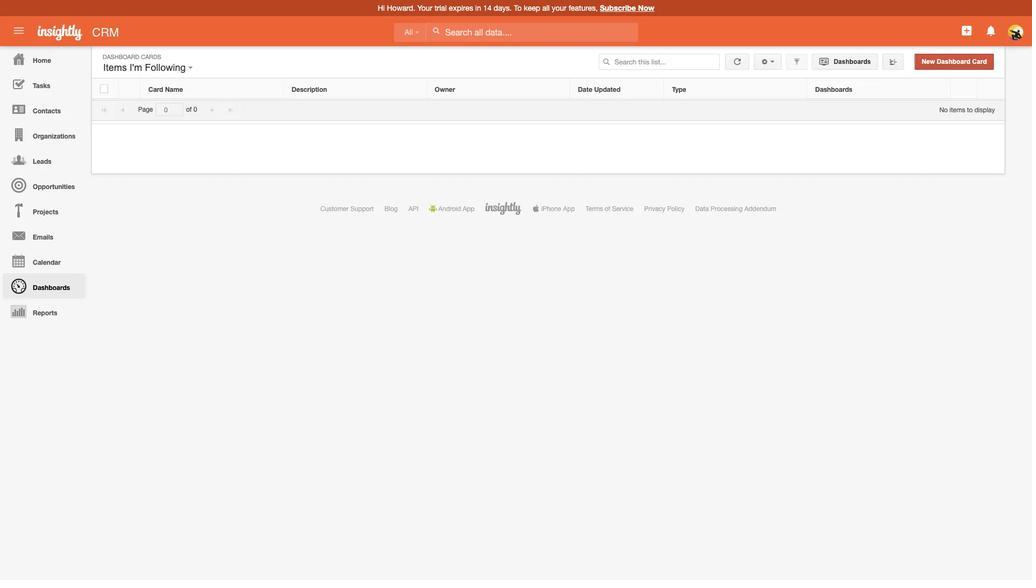 Task type: locate. For each thing, give the bounding box(es) containing it.
of left 0
[[186, 106, 192, 113]]

customer support
[[321, 205, 374, 212]]

of
[[186, 106, 192, 113], [605, 205, 611, 212]]

to
[[968, 106, 973, 113]]

blog
[[385, 205, 398, 212]]

policy
[[668, 205, 685, 212]]

show list view filters image
[[794, 58, 801, 66]]

api
[[409, 205, 419, 212]]

processing
[[711, 205, 743, 212]]

home link
[[3, 46, 86, 72]]

app
[[463, 205, 475, 212], [563, 205, 575, 212]]

items i'm following button
[[101, 60, 196, 76]]

trial
[[435, 3, 447, 12]]

0 vertical spatial card
[[973, 58, 988, 65]]

0 horizontal spatial card
[[148, 85, 163, 93]]

iphone
[[542, 205, 562, 212]]

1 horizontal spatial app
[[563, 205, 575, 212]]

card
[[973, 58, 988, 65], [148, 85, 163, 93]]

tasks link
[[3, 72, 86, 97]]

dashboard up items
[[103, 53, 139, 60]]

android app
[[439, 205, 475, 212]]

card left name
[[148, 85, 163, 93]]

all
[[543, 3, 550, 12]]

name
[[165, 85, 183, 93]]

row
[[92, 79, 1005, 99]]

leads link
[[3, 147, 86, 173]]

page
[[138, 106, 153, 113]]

tasks
[[33, 82, 50, 89]]

data processing addendum
[[696, 205, 777, 212]]

0 horizontal spatial of
[[186, 106, 192, 113]]

1 horizontal spatial dashboard
[[937, 58, 971, 65]]

i'm
[[130, 62, 142, 73]]

search image
[[603, 58, 611, 66]]

1 vertical spatial card
[[148, 85, 163, 93]]

iphone app link
[[533, 205, 575, 212]]

2 app from the left
[[563, 205, 575, 212]]

dashboard
[[103, 53, 139, 60], [937, 58, 971, 65]]

dashboard right 'new' at the right top
[[937, 58, 971, 65]]

reports
[[33, 309, 57, 317]]

opportunities link
[[3, 173, 86, 198]]

1 horizontal spatial card
[[973, 58, 988, 65]]

updated
[[595, 85, 621, 93]]

app for android app
[[463, 205, 475, 212]]

1 vertical spatial dashboards link
[[3, 274, 86, 299]]

dashboards link left show sidebar icon
[[813, 54, 879, 70]]

android
[[439, 205, 461, 212]]

dashboards link down the calendar
[[3, 274, 86, 299]]

all
[[405, 28, 413, 37]]

of right terms
[[605, 205, 611, 212]]

0 vertical spatial dashboards
[[833, 58, 872, 65]]

dashboards
[[833, 58, 872, 65], [816, 85, 853, 93], [33, 284, 70, 292]]

card name
[[148, 85, 183, 93]]

app right iphone
[[563, 205, 575, 212]]

0 horizontal spatial app
[[463, 205, 475, 212]]

0 vertical spatial of
[[186, 106, 192, 113]]

terms of service
[[586, 205, 634, 212]]

dashboards link
[[813, 54, 879, 70], [3, 274, 86, 299]]

to
[[514, 3, 522, 12]]

1 app from the left
[[463, 205, 475, 212]]

1 vertical spatial of
[[605, 205, 611, 212]]

projects
[[33, 208, 58, 216]]

None checkbox
[[100, 85, 108, 93]]

0 vertical spatial dashboards link
[[813, 54, 879, 70]]

privacy policy link
[[645, 205, 685, 212]]

customer support link
[[321, 205, 374, 212]]

data
[[696, 205, 709, 212]]

opportunities
[[33, 183, 75, 190]]

subscribe now link
[[600, 3, 655, 12]]

white image
[[433, 27, 440, 34]]

emails
[[33, 233, 53, 241]]

emails link
[[3, 223, 86, 249]]

show sidebar image
[[890, 58, 898, 66]]

crm
[[92, 25, 119, 39]]

card down notifications icon
[[973, 58, 988, 65]]

organizations
[[33, 132, 76, 140]]

app for iphone app
[[563, 205, 575, 212]]

navigation
[[0, 46, 86, 324]]

terms of service link
[[586, 205, 634, 212]]

projects link
[[3, 198, 86, 223]]

customer
[[321, 205, 349, 212]]

0 horizontal spatial dashboards link
[[3, 274, 86, 299]]

all link
[[394, 23, 427, 42]]

app right the 'android'
[[463, 205, 475, 212]]

subscribe
[[600, 3, 636, 12]]

items
[[950, 106, 966, 113]]

row containing card name
[[92, 79, 1005, 99]]

1 horizontal spatial of
[[605, 205, 611, 212]]



Task type: describe. For each thing, give the bounding box(es) containing it.
expires
[[449, 3, 474, 12]]

calendar
[[33, 259, 61, 266]]

owner
[[435, 85, 455, 93]]

contacts link
[[3, 97, 86, 122]]

card inside "link"
[[973, 58, 988, 65]]

api link
[[409, 205, 419, 212]]

contacts
[[33, 107, 61, 115]]

dashboard cards
[[103, 53, 161, 60]]

calendar link
[[3, 249, 86, 274]]

cog image
[[762, 58, 769, 66]]

0 horizontal spatial dashboard
[[103, 53, 139, 60]]

of 0
[[186, 106, 197, 113]]

your
[[418, 3, 433, 12]]

14
[[484, 3, 492, 12]]

following
[[145, 62, 186, 73]]

display
[[975, 106, 996, 113]]

now
[[639, 3, 655, 12]]

dashboard inside "link"
[[937, 58, 971, 65]]

service
[[613, 205, 634, 212]]

no
[[940, 106, 949, 113]]

reports link
[[3, 299, 86, 324]]

features,
[[569, 3, 598, 12]]

hi
[[378, 3, 385, 12]]

2 vertical spatial dashboards
[[33, 284, 70, 292]]

new dashboard card link
[[915, 54, 995, 70]]

your
[[552, 3, 567, 12]]

card inside row
[[148, 85, 163, 93]]

refresh list image
[[733, 58, 743, 65]]

1 vertical spatial dashboards
[[816, 85, 853, 93]]

no items to display
[[940, 106, 996, 113]]

0
[[194, 106, 197, 113]]

new dashboard card
[[922, 58, 988, 65]]

leads
[[33, 158, 51, 165]]

new
[[922, 58, 936, 65]]

in
[[476, 3, 481, 12]]

home
[[33, 56, 51, 64]]

android app link
[[430, 205, 475, 212]]

none checkbox inside row
[[100, 85, 108, 93]]

terms
[[586, 205, 603, 212]]

privacy policy
[[645, 205, 685, 212]]

Search this list... text field
[[599, 54, 720, 70]]

iphone app
[[542, 205, 575, 212]]

items
[[103, 62, 127, 73]]

items i'm following
[[103, 62, 189, 73]]

privacy
[[645, 205, 666, 212]]

date updated
[[578, 85, 621, 93]]

blog link
[[385, 205, 398, 212]]

days.
[[494, 3, 512, 12]]

cards
[[141, 53, 161, 60]]

1 horizontal spatial dashboards link
[[813, 54, 879, 70]]

support
[[351, 205, 374, 212]]

navigation containing home
[[0, 46, 86, 324]]

keep
[[524, 3, 541, 12]]

addendum
[[745, 205, 777, 212]]

date
[[578, 85, 593, 93]]

organizations link
[[3, 122, 86, 147]]

description
[[292, 85, 327, 93]]

type
[[673, 85, 687, 93]]

hi howard. your trial expires in 14 days. to keep all your features, subscribe now
[[378, 3, 655, 12]]

data processing addendum link
[[696, 205, 777, 212]]

notifications image
[[985, 24, 998, 37]]

howard.
[[387, 3, 416, 12]]

Search all data.... text field
[[427, 23, 639, 42]]



Task type: vqa. For each thing, say whether or not it's contained in the screenshot.
Gottlieb,
no



